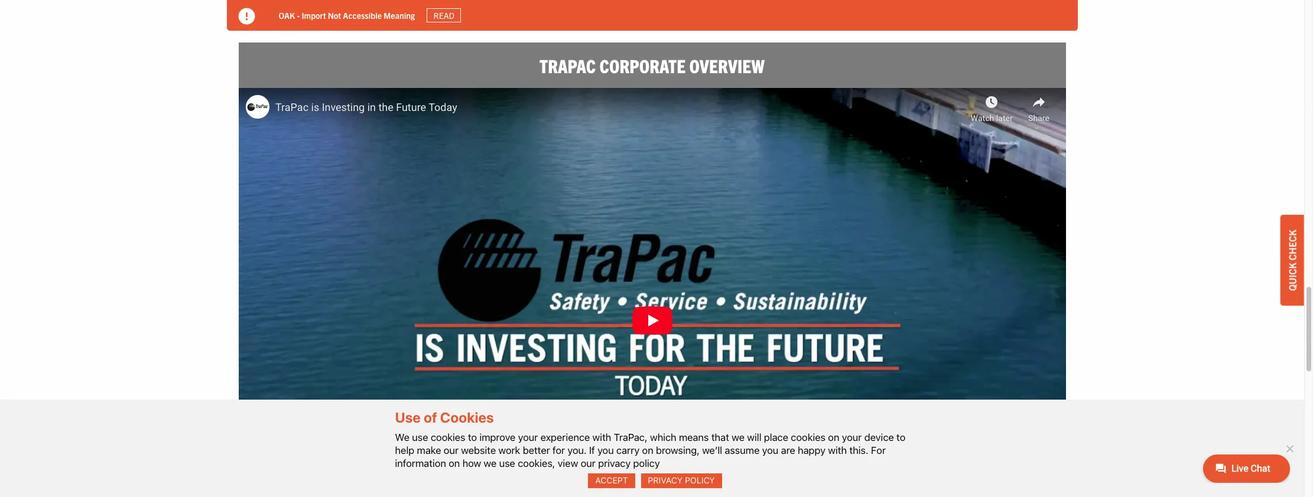 Task type: describe. For each thing, give the bounding box(es) containing it.
trapac
[[540, 54, 596, 77]]

accept
[[595, 476, 628, 486]]

means
[[679, 432, 709, 444]]

quick
[[1287, 263, 1299, 291]]

trapac corporate overview
[[540, 54, 765, 77]]

work
[[499, 445, 520, 457]]

device
[[864, 432, 894, 444]]

if
[[589, 445, 595, 457]]

carry
[[616, 445, 640, 457]]

privacy
[[598, 458, 631, 470]]

for
[[871, 445, 886, 457]]

0 vertical spatial our
[[444, 445, 459, 457]]

this.
[[850, 445, 869, 457]]

information
[[395, 458, 446, 470]]

oak
[[279, 10, 295, 20]]

2 you from the left
[[762, 445, 779, 457]]

1 vertical spatial use
[[499, 458, 515, 470]]

0 horizontal spatial we
[[484, 458, 497, 470]]

help
[[395, 445, 414, 457]]

browsing,
[[656, 445, 700, 457]]

import
[[302, 10, 326, 20]]

policy
[[633, 458, 660, 470]]

1 vertical spatial our
[[581, 458, 596, 470]]

quick check
[[1287, 230, 1299, 291]]

read
[[434, 10, 454, 21]]

2 your from the left
[[842, 432, 862, 444]]

1 horizontal spatial with
[[828, 445, 847, 457]]

cookies,
[[518, 458, 555, 470]]

2 to from the left
[[897, 432, 906, 444]]

improve
[[480, 432, 516, 444]]

better
[[523, 445, 550, 457]]

corporate
[[600, 54, 686, 77]]

view
[[558, 458, 578, 470]]

1 your from the left
[[518, 432, 538, 444]]

2 vertical spatial on
[[449, 458, 460, 470]]

-
[[297, 10, 300, 20]]

accept link
[[588, 474, 635, 489]]

1 you from the left
[[598, 445, 614, 457]]

0 vertical spatial with
[[593, 432, 611, 444]]

not
[[328, 10, 341, 20]]

which
[[650, 432, 677, 444]]

1 vertical spatial on
[[642, 445, 653, 457]]



Task type: locate. For each thing, give the bounding box(es) containing it.
that
[[712, 432, 729, 444]]

0 horizontal spatial our
[[444, 445, 459, 457]]

on left how
[[449, 458, 460, 470]]

website
[[461, 445, 496, 457]]

0 horizontal spatial you
[[598, 445, 614, 457]]

with
[[593, 432, 611, 444], [828, 445, 847, 457]]

on up policy
[[642, 445, 653, 457]]

you
[[598, 445, 614, 457], [762, 445, 779, 457]]

0 vertical spatial we
[[732, 432, 745, 444]]

1 horizontal spatial your
[[842, 432, 862, 444]]

1 to from the left
[[468, 432, 477, 444]]

0 horizontal spatial your
[[518, 432, 538, 444]]

experience
[[541, 432, 590, 444]]

use
[[412, 432, 428, 444], [499, 458, 515, 470]]

use of cookies we use cookies to improve your experience with trapac, which means that we will place cookies on your device to help make our website work better for you. if you carry on browsing, we'll assume you are happy with this. for information on how we use cookies, view our privacy policy
[[395, 410, 906, 470]]

meaning
[[384, 10, 415, 20]]

no image
[[1284, 443, 1296, 455]]

0 vertical spatial use
[[412, 432, 428, 444]]

to
[[468, 432, 477, 444], [897, 432, 906, 444]]

use up make
[[412, 432, 428, 444]]

1 cookies from the left
[[431, 432, 465, 444]]

quick check link
[[1281, 215, 1304, 306]]

1 vertical spatial we
[[484, 458, 497, 470]]

we down website
[[484, 458, 497, 470]]

1 horizontal spatial to
[[897, 432, 906, 444]]

on
[[828, 432, 840, 444], [642, 445, 653, 457], [449, 458, 460, 470]]

with left this.
[[828, 445, 847, 457]]

trapac,
[[614, 432, 648, 444]]

accessible
[[343, 10, 382, 20]]

policy
[[685, 476, 715, 486]]

your up this.
[[842, 432, 862, 444]]

are
[[781, 445, 795, 457]]

2 cookies from the left
[[791, 432, 826, 444]]

solid image
[[238, 8, 255, 25]]

happy
[[798, 445, 826, 457]]

to up website
[[468, 432, 477, 444]]

0 horizontal spatial with
[[593, 432, 611, 444]]

use down work
[[499, 458, 515, 470]]

assume
[[725, 445, 760, 457]]

you down place
[[762, 445, 779, 457]]

0 horizontal spatial use
[[412, 432, 428, 444]]

your up better at left bottom
[[518, 432, 538, 444]]

you.
[[568, 445, 587, 457]]

privacy
[[648, 476, 683, 486]]

oak - import not accessible meaning
[[279, 10, 415, 20]]

overview
[[689, 54, 765, 77]]

we
[[732, 432, 745, 444], [484, 458, 497, 470]]

cookies
[[431, 432, 465, 444], [791, 432, 826, 444]]

make
[[417, 445, 441, 457]]

our right make
[[444, 445, 459, 457]]

with up if
[[593, 432, 611, 444]]

cookies up make
[[431, 432, 465, 444]]

use
[[395, 410, 421, 426]]

will
[[747, 432, 762, 444]]

cookies
[[440, 410, 494, 426]]

1 horizontal spatial on
[[642, 445, 653, 457]]

1 horizontal spatial we
[[732, 432, 745, 444]]

read link
[[427, 8, 461, 23]]

0 horizontal spatial cookies
[[431, 432, 465, 444]]

we up assume at the right bottom of the page
[[732, 432, 745, 444]]

you right if
[[598, 445, 614, 457]]

0 horizontal spatial on
[[449, 458, 460, 470]]

1 horizontal spatial you
[[762, 445, 779, 457]]

1 horizontal spatial cookies
[[791, 432, 826, 444]]

1 horizontal spatial use
[[499, 458, 515, 470]]

our
[[444, 445, 459, 457], [581, 458, 596, 470]]

1 vertical spatial with
[[828, 445, 847, 457]]

1 horizontal spatial our
[[581, 458, 596, 470]]

of
[[424, 410, 437, 426]]

our down if
[[581, 458, 596, 470]]

your
[[518, 432, 538, 444], [842, 432, 862, 444]]

2 horizontal spatial on
[[828, 432, 840, 444]]

on left device
[[828, 432, 840, 444]]

to right device
[[897, 432, 906, 444]]

place
[[764, 432, 788, 444]]

we
[[395, 432, 410, 444]]

we'll
[[702, 445, 722, 457]]

cookies up happy
[[791, 432, 826, 444]]

check
[[1287, 230, 1299, 261]]

privacy policy
[[648, 476, 715, 486]]

0 horizontal spatial to
[[468, 432, 477, 444]]

how
[[463, 458, 481, 470]]

0 vertical spatial on
[[828, 432, 840, 444]]

privacy policy link
[[641, 474, 722, 489]]

for
[[553, 445, 565, 457]]



Task type: vqa. For each thing, say whether or not it's contained in the screenshot.
solid 'Image' to the right
no



